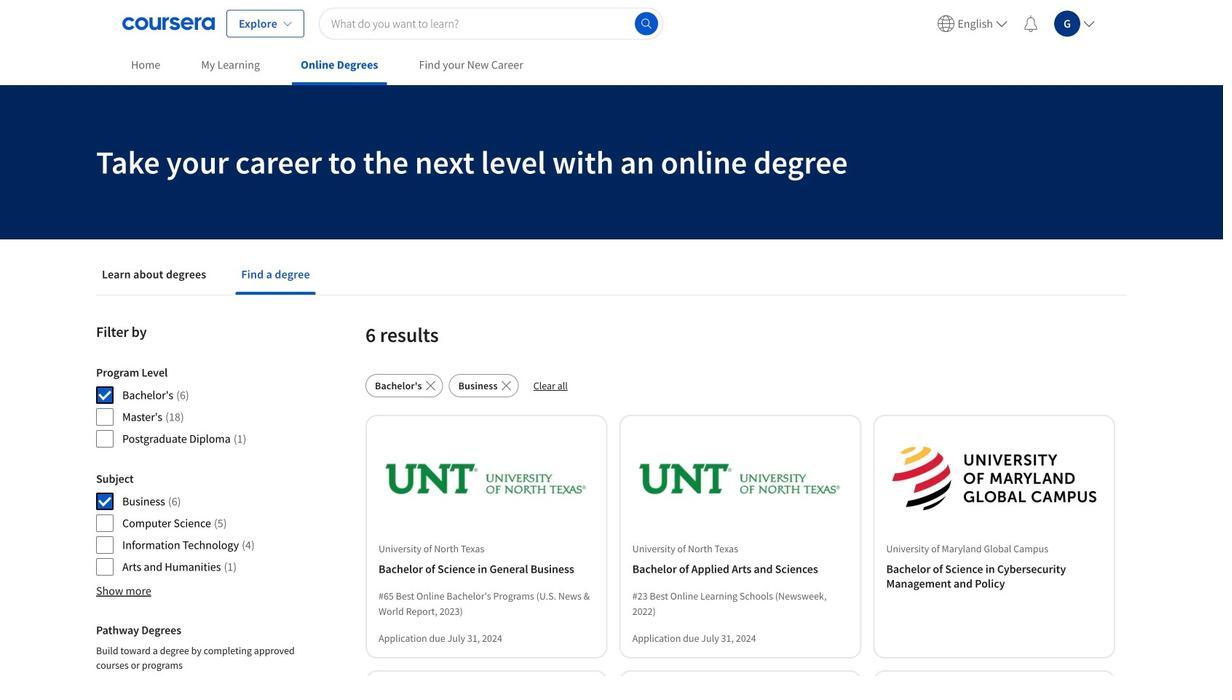 Task type: locate. For each thing, give the bounding box(es) containing it.
3 group from the top
[[96, 623, 319, 676]]

group
[[96, 366, 319, 449], [96, 472, 319, 577], [96, 623, 319, 676]]

tab list
[[96, 257, 1127, 295]]

1 vertical spatial group
[[96, 472, 319, 577]]

0 horizontal spatial university of north texas logo image
[[384, 434, 589, 524]]

What do you want to learn? text field
[[319, 8, 663, 40]]

university of maryland global campus logo image
[[892, 434, 1097, 524]]

None search field
[[319, 8, 663, 40]]

1 group from the top
[[96, 366, 319, 449]]

0 vertical spatial group
[[96, 366, 319, 449]]

1 university of north texas logo image from the left
[[384, 434, 589, 524]]

university of north texas logo image
[[384, 434, 589, 524], [638, 434, 843, 524]]

2 vertical spatial group
[[96, 623, 319, 676]]

menu
[[931, 0, 1101, 47]]

1 horizontal spatial university of north texas logo image
[[638, 434, 843, 524]]



Task type: describe. For each thing, give the bounding box(es) containing it.
2 university of north texas logo image from the left
[[638, 434, 843, 524]]

coursera image
[[122, 12, 215, 35]]

2 group from the top
[[96, 472, 319, 577]]



Task type: vqa. For each thing, say whether or not it's contained in the screenshot.
Learn to the right
no



